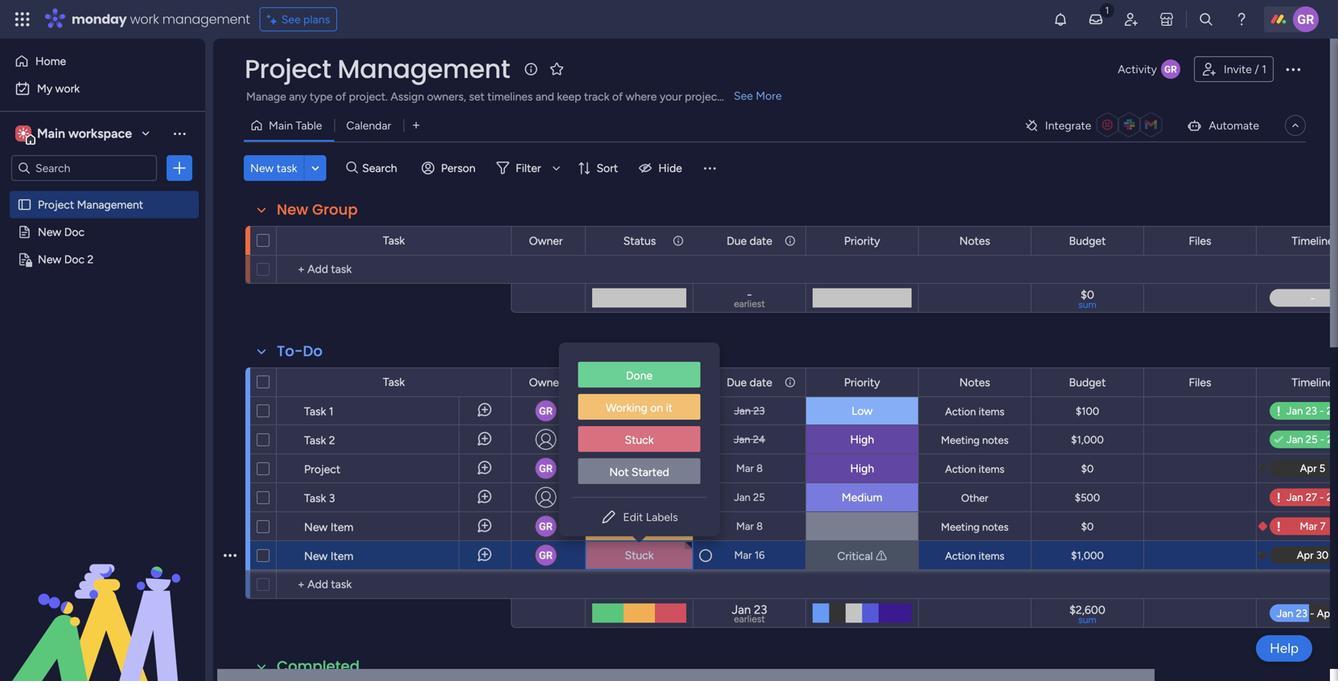 Task type: vqa. For each thing, say whether or not it's contained in the screenshot.
the left 2
yes



Task type: describe. For each thing, give the bounding box(es) containing it.
0 horizontal spatial 2
[[87, 253, 94, 266]]

hide
[[659, 161, 683, 175]]

working on it inside "option"
[[606, 401, 673, 415]]

invite / 1 button
[[1195, 56, 1274, 82]]

monday
[[72, 10, 127, 28]]

invite
[[1224, 62, 1253, 76]]

$2,600
[[1070, 604, 1106, 617]]

list box containing done
[[559, 349, 720, 498]]

see plans
[[282, 12, 330, 26]]

keep
[[557, 90, 582, 103]]

new doc
[[38, 225, 85, 239]]

jan for jan 23
[[735, 405, 751, 418]]

invite / 1
[[1224, 62, 1267, 76]]

2 priority field from the top
[[841, 374, 885, 392]]

help
[[1271, 641, 1299, 657]]

New Group field
[[273, 200, 362, 221]]

- earliest
[[734, 288, 766, 310]]

1 column information image from the left
[[672, 376, 685, 389]]

new task
[[250, 161, 297, 175]]

2 column information image from the left
[[784, 376, 797, 389]]

To-Do field
[[273, 341, 327, 362]]

lottie animation image
[[0, 519, 205, 682]]

stands.
[[725, 90, 760, 103]]

2 stuck from the top
[[625, 491, 654, 505]]

2 due from the top
[[727, 376, 747, 390]]

3 it from the top
[[666, 520, 673, 534]]

priority for 1st priority field
[[845, 234, 881, 248]]

3 items from the top
[[979, 550, 1005, 563]]

medium
[[842, 491, 883, 505]]

completed
[[277, 657, 360, 677]]

2 $1,000 from the top
[[1072, 550, 1104, 563]]

started
[[632, 466, 670, 479]]

2 of from the left
[[613, 90, 623, 103]]

list box containing project management
[[0, 188, 205, 491]]

2 status from the top
[[624, 376, 656, 390]]

home
[[35, 54, 66, 68]]

other
[[962, 492, 989, 505]]

owners,
[[427, 90, 466, 103]]

v2 overdue deadline image for jan 23
[[700, 404, 712, 419]]

notes for second notes field from the bottom
[[960, 234, 991, 248]]

main for main workspace
[[37, 126, 65, 141]]

doc for new doc 2
[[64, 253, 85, 266]]

jan for jan 24
[[734, 434, 751, 446]]

group
[[312, 200, 358, 220]]

earliest inside jan 23 earliest
[[734, 614, 766, 626]]

timelines
[[488, 90, 533, 103]]

due date for 1st due date "field" from the top
[[727, 234, 773, 248]]

not started
[[610, 466, 670, 479]]

labels
[[646, 511, 678, 525]]

my work option
[[10, 76, 196, 101]]

2 vertical spatial project
[[304, 463, 341, 477]]

person button
[[416, 155, 485, 181]]

2 files from the top
[[1189, 376, 1212, 390]]

see for see more
[[734, 89, 753, 103]]

plans
[[304, 12, 330, 26]]

type
[[310, 90, 333, 103]]

1 timeline field from the top
[[1288, 232, 1339, 250]]

new doc 2
[[38, 253, 94, 266]]

new task button
[[244, 155, 304, 181]]

3 working on it from the top
[[606, 520, 673, 534]]

1 image
[[1101, 1, 1115, 19]]

2 high from the top
[[851, 462, 875, 476]]

doc for new doc
[[64, 225, 85, 239]]

2 action items from the top
[[946, 463, 1005, 476]]

monday marketplace image
[[1159, 11, 1175, 27]]

select product image
[[14, 11, 31, 27]]

1 workspace image from the left
[[15, 125, 31, 142]]

automate button
[[1181, 113, 1266, 138]]

workspace options image
[[171, 125, 188, 141]]

assign
[[391, 90, 424, 103]]

23 for jan 23 earliest
[[754, 603, 768, 618]]

new group
[[277, 200, 358, 220]]

project inside list box
[[38, 198, 74, 212]]

1 budget field from the top
[[1066, 232, 1110, 250]]

main table button
[[244, 113, 334, 138]]

⚠️️
[[876, 550, 888, 564]]

0 vertical spatial project
[[245, 51, 331, 87]]

work for monday
[[130, 10, 159, 28]]

invite members image
[[1124, 11, 1140, 27]]

sort
[[597, 161, 618, 175]]

sum for $2,600
[[1079, 615, 1097, 626]]

1 vertical spatial mar
[[737, 520, 754, 533]]

1 files from the top
[[1189, 234, 1212, 248]]

1 files field from the top
[[1185, 232, 1216, 250]]

workspace selection element
[[15, 124, 134, 145]]

see more
[[734, 89, 782, 103]]

manage
[[246, 90, 286, 103]]

v2 done deadline image
[[700, 432, 712, 448]]

search everything image
[[1199, 11, 1215, 27]]

2 it from the top
[[666, 462, 673, 476]]

Search in workspace field
[[34, 159, 134, 178]]

1 earliest from the top
[[734, 298, 766, 310]]

critical ⚠️️
[[838, 550, 888, 564]]

2 on from the top
[[651, 462, 663, 476]]

help button
[[1257, 636, 1313, 663]]

calendar
[[347, 119, 391, 132]]

1 status field from the top
[[620, 232, 660, 250]]

see more link
[[733, 88, 784, 104]]

0 horizontal spatial 1
[[329, 405, 334, 419]]

critical
[[838, 550, 873, 564]]

project
[[685, 90, 722, 103]]

$100
[[1076, 405, 1100, 418]]

3 working from the top
[[606, 520, 648, 534]]

my work link
[[10, 76, 196, 101]]

working inside "option"
[[606, 401, 648, 415]]

2 meeting notes from the top
[[942, 521, 1009, 534]]

1 horizontal spatial options image
[[1284, 60, 1303, 79]]

2 $0 from the top
[[1082, 463, 1094, 476]]

update feed image
[[1088, 11, 1105, 27]]

$500
[[1075, 492, 1101, 505]]

2 owner from the top
[[529, 376, 563, 390]]

do
[[303, 341, 323, 362]]

2 files field from the top
[[1185, 374, 1216, 392]]

filter
[[516, 161, 541, 175]]

1 due date field from the top
[[723, 232, 777, 250]]

my work
[[37, 82, 80, 95]]

integrate
[[1046, 119, 1092, 132]]

task for task 1
[[304, 405, 326, 419]]

management inside list box
[[77, 198, 143, 212]]

show board description image
[[522, 61, 541, 77]]

new inside button
[[250, 161, 274, 175]]

1 notes field from the top
[[956, 232, 995, 250]]

and
[[536, 90, 555, 103]]

due date for 2nd due date "field" from the top of the page
[[727, 376, 773, 390]]

any
[[289, 90, 307, 103]]

mar 16
[[735, 549, 765, 562]]

2 due date field from the top
[[723, 374, 777, 392]]

my
[[37, 82, 53, 95]]

main workspace
[[37, 126, 132, 141]]

workspace
[[68, 126, 132, 141]]

help image
[[1234, 11, 1250, 27]]

sort button
[[571, 155, 628, 181]]

2 mar 8 from the top
[[737, 520, 763, 533]]

1 date from the top
[[750, 234, 773, 248]]

task for task 3
[[304, 492, 326, 506]]

budget for first budget field from the bottom
[[1070, 376, 1106, 390]]

jan 23
[[735, 405, 765, 418]]

1 status from the top
[[624, 234, 656, 248]]

$0 sum
[[1079, 288, 1097, 311]]

2 vertical spatial mar
[[735, 549, 752, 562]]

task for task 2
[[304, 434, 326, 448]]

person
[[441, 161, 476, 175]]

16
[[755, 549, 765, 562]]

1 owner field from the top
[[525, 232, 567, 250]]

0 horizontal spatial options image
[[224, 536, 237, 576]]

hide button
[[633, 155, 692, 181]]

calendar button
[[334, 113, 404, 138]]

1 + add task text field from the top
[[285, 260, 504, 279]]

1 action items from the top
[[946, 406, 1005, 419]]

angle down image
[[312, 162, 319, 174]]

2 working from the top
[[606, 462, 648, 476]]

on inside "option"
[[651, 401, 663, 415]]

Completed field
[[273, 657, 364, 678]]



Task type: locate. For each thing, give the bounding box(es) containing it.
list box
[[0, 188, 205, 491], [559, 349, 720, 498]]

timeline
[[1292, 234, 1335, 248], [1292, 376, 1335, 390]]

Priority field
[[841, 232, 885, 250], [841, 374, 885, 392]]

2 v2 overdue deadline image from the top
[[700, 490, 712, 506]]

set
[[469, 90, 485, 103]]

2 + add task text field from the top
[[285, 576, 504, 595]]

task 1
[[304, 405, 334, 419]]

1 high from the top
[[851, 433, 875, 447]]

8 up 25
[[757, 463, 763, 475]]

$1,000 up $2,600
[[1072, 550, 1104, 563]]

0 vertical spatial owner field
[[525, 232, 567, 250]]

due date field up -
[[723, 232, 777, 250]]

work for my
[[55, 82, 80, 95]]

project up new doc
[[38, 198, 74, 212]]

option
[[0, 190, 205, 194]]

column information image for due date
[[784, 235, 797, 248]]

sum for $0
[[1079, 299, 1097, 311]]

3 $0 from the top
[[1082, 521, 1094, 534]]

0 vertical spatial meeting notes
[[942, 434, 1009, 447]]

action items
[[946, 406, 1005, 419], [946, 463, 1005, 476], [946, 550, 1005, 563]]

on
[[651, 401, 663, 415], [651, 462, 663, 476], [651, 520, 663, 534]]

1 vertical spatial files
[[1189, 376, 1212, 390]]

project down task 2
[[304, 463, 341, 477]]

budget field up the $0 sum
[[1066, 232, 1110, 250]]

1 on from the top
[[651, 401, 663, 415]]

1 horizontal spatial main
[[269, 119, 293, 132]]

priority
[[845, 234, 881, 248], [845, 376, 881, 390]]

1 action from the top
[[946, 406, 977, 419]]

1 vertical spatial see
[[734, 89, 753, 103]]

2 meeting from the top
[[942, 521, 980, 534]]

1 vertical spatial stuck
[[625, 491, 654, 505]]

0 vertical spatial $1,000
[[1072, 434, 1104, 447]]

1 sum from the top
[[1079, 299, 1097, 311]]

due date field up jan 23
[[723, 374, 777, 392]]

1 horizontal spatial 1
[[1263, 62, 1267, 76]]

1 vertical spatial earliest
[[734, 614, 766, 626]]

new inside field
[[277, 200, 309, 220]]

1 vertical spatial notes
[[960, 376, 991, 390]]

it right edit
[[666, 520, 673, 534]]

0 vertical spatial $0
[[1081, 288, 1095, 302]]

23
[[754, 405, 765, 418], [754, 603, 768, 618]]

stuck down edit labels button
[[625, 549, 654, 563]]

1 23 from the top
[[754, 405, 765, 418]]

more
[[756, 89, 782, 103]]

mar 8 up jan 25
[[737, 463, 763, 475]]

2 public board image from the top
[[17, 225, 32, 240]]

2 timeline field from the top
[[1288, 374, 1339, 392]]

23 inside jan 23 earliest
[[754, 603, 768, 618]]

3 stuck from the top
[[625, 549, 654, 563]]

budget up the $0 sum
[[1070, 234, 1106, 248]]

1 meeting notes from the top
[[942, 434, 1009, 447]]

+ Add task text field
[[285, 260, 504, 279], [285, 576, 504, 595]]

1 owner from the top
[[529, 234, 563, 248]]

3 action from the top
[[946, 550, 977, 563]]

action
[[946, 406, 977, 419], [946, 463, 977, 476], [946, 550, 977, 563]]

0 vertical spatial doc
[[64, 225, 85, 239]]

doc
[[64, 225, 85, 239], [64, 253, 85, 266]]

done option
[[578, 362, 701, 390]]

1 vertical spatial 23
[[754, 603, 768, 618]]

1 vertical spatial action
[[946, 463, 977, 476]]

jan 25
[[734, 492, 765, 504]]

high
[[851, 433, 875, 447], [851, 462, 875, 476]]

Budget field
[[1066, 232, 1110, 250], [1066, 374, 1110, 392]]

due date
[[727, 234, 773, 248], [727, 376, 773, 390]]

1 vertical spatial budget field
[[1066, 374, 1110, 392]]

it down stuck option
[[666, 462, 673, 476]]

8 up 16
[[757, 520, 763, 533]]

2 right private board icon
[[87, 253, 94, 266]]

edit labels button
[[572, 505, 707, 531]]

due date up -
[[727, 234, 773, 248]]

$2,600 sum
[[1070, 604, 1106, 626]]

0 vertical spatial files field
[[1185, 232, 1216, 250]]

options image
[[1284, 60, 1303, 79], [224, 536, 237, 576]]

project management down search in workspace field
[[38, 198, 143, 212]]

1 horizontal spatial list box
[[559, 349, 720, 498]]

1 new item from the top
[[304, 521, 354, 535]]

stuck option
[[578, 427, 701, 454]]

owner
[[529, 234, 563, 248], [529, 376, 563, 390]]

meeting down 'other' on the right
[[942, 521, 980, 534]]

budget
[[1070, 234, 1106, 248], [1070, 376, 1106, 390]]

2 8 from the top
[[757, 520, 763, 533]]

earliest
[[734, 298, 766, 310], [734, 614, 766, 626]]

1 working from the top
[[606, 401, 648, 415]]

1 $1,000 from the top
[[1072, 434, 1104, 447]]

done up working on it "option"
[[626, 369, 653, 383]]

high up medium
[[851, 462, 875, 476]]

jan down mar 16
[[732, 603, 751, 618]]

1 vertical spatial project
[[38, 198, 74, 212]]

2 column information image from the left
[[784, 235, 797, 248]]

2 23 from the top
[[754, 603, 768, 618]]

project.
[[349, 90, 388, 103]]

public board image for new doc
[[17, 225, 32, 240]]

1 vertical spatial 2
[[329, 434, 335, 448]]

2 notes from the top
[[983, 521, 1009, 534]]

1 vertical spatial timeline field
[[1288, 374, 1339, 392]]

status up working on it "option"
[[624, 376, 656, 390]]

jan left 25
[[734, 492, 751, 504]]

mar up mar 16
[[737, 520, 754, 533]]

priority for 1st priority field from the bottom of the page
[[845, 376, 881, 390]]

1 8 from the top
[[757, 463, 763, 475]]

activity
[[1118, 62, 1158, 76]]

0 vertical spatial new item
[[304, 521, 354, 535]]

0 vertical spatial management
[[338, 51, 510, 87]]

1 timeline from the top
[[1292, 234, 1335, 248]]

1 priority from the top
[[845, 234, 881, 248]]

edit labels
[[623, 511, 678, 525]]

1 vertical spatial items
[[979, 463, 1005, 476]]

working on it down 'not started'
[[606, 520, 673, 534]]

due up jan 23
[[727, 376, 747, 390]]

column information image
[[672, 376, 685, 389], [784, 376, 797, 389]]

lottie animation element
[[0, 519, 205, 682]]

2 budget from the top
[[1070, 376, 1106, 390]]

main down my
[[37, 126, 65, 141]]

new item for $1,000
[[304, 550, 354, 564]]

to-do
[[277, 341, 323, 362]]

2 timeline from the top
[[1292, 376, 1335, 390]]

of right type
[[336, 90, 346, 103]]

project management up project.
[[245, 51, 510, 87]]

working
[[606, 401, 648, 415], [606, 462, 648, 476], [606, 520, 648, 534]]

0 vertical spatial item
[[331, 521, 354, 535]]

working down stuck option
[[606, 462, 648, 476]]

v2 overdue deadline image up v2 done deadline "image"
[[700, 404, 712, 419]]

work right my
[[55, 82, 80, 95]]

work inside option
[[55, 82, 80, 95]]

working on it down stuck option
[[606, 462, 673, 476]]

private board image
[[17, 252, 32, 267]]

23 for jan 23
[[754, 405, 765, 418]]

mar 8
[[737, 463, 763, 475], [737, 520, 763, 533]]

1 up task 2
[[329, 405, 334, 419]]

3 done from the top
[[626, 433, 653, 447]]

high down low
[[851, 433, 875, 447]]

Timeline field
[[1288, 232, 1339, 250], [1288, 374, 1339, 392]]

2 new item from the top
[[304, 550, 354, 564]]

home link
[[10, 48, 196, 74]]

1 vertical spatial priority
[[845, 376, 881, 390]]

stuck up edit
[[625, 491, 654, 505]]

date up -
[[750, 234, 773, 248]]

1 budget from the top
[[1070, 234, 1106, 248]]

23 up 24
[[754, 405, 765, 418]]

sum inside $2,600 sum
[[1079, 615, 1097, 626]]

meeting notes up 'other' on the right
[[942, 434, 1009, 447]]

arrow down image
[[547, 159, 566, 178]]

0 vertical spatial on
[[651, 401, 663, 415]]

project management inside list box
[[38, 198, 143, 212]]

1 vertical spatial 1
[[329, 405, 334, 419]]

2 vertical spatial done
[[626, 433, 653, 447]]

1 vertical spatial $1,000
[[1072, 550, 1104, 563]]

2 status field from the top
[[620, 374, 660, 392]]

0 vertical spatial high
[[851, 433, 875, 447]]

1 vertical spatial management
[[77, 198, 143, 212]]

2 notes from the top
[[960, 376, 991, 390]]

0 vertical spatial items
[[979, 406, 1005, 419]]

main workspace button
[[11, 120, 157, 147]]

mar 8 down jan 25
[[737, 520, 763, 533]]

Notes field
[[956, 232, 995, 250], [956, 374, 995, 392]]

0 vertical spatial timeline
[[1292, 234, 1335, 248]]

working on it up stuck option
[[606, 401, 673, 415]]

item for $1,000
[[331, 550, 354, 564]]

management down search in workspace field
[[77, 198, 143, 212]]

1 vertical spatial due
[[727, 376, 747, 390]]

meeting notes down 'other' on the right
[[942, 521, 1009, 534]]

notes
[[983, 434, 1009, 447], [983, 521, 1009, 534]]

Status field
[[620, 232, 660, 250], [620, 374, 660, 392]]

0 vertical spatial public board image
[[17, 197, 32, 213]]

1 notes from the top
[[960, 234, 991, 248]]

0 vertical spatial notes
[[983, 434, 1009, 447]]

1 vertical spatial files field
[[1185, 374, 1216, 392]]

1 vertical spatial work
[[55, 82, 80, 95]]

1 vertical spatial owner
[[529, 376, 563, 390]]

main inside the workspace selection element
[[37, 126, 65, 141]]

monday work management
[[72, 10, 250, 28]]

0 vertical spatial stuck
[[625, 434, 654, 447]]

it inside working on it "option"
[[666, 401, 673, 415]]

1 horizontal spatial 2
[[329, 434, 335, 448]]

due date up jan 23
[[727, 376, 773, 390]]

1 item from the top
[[331, 521, 354, 535]]

0 vertical spatial due
[[727, 234, 747, 248]]

/
[[1255, 62, 1260, 76]]

2 doc from the top
[[64, 253, 85, 266]]

1 vertical spatial date
[[750, 376, 773, 390]]

1 inside button
[[1263, 62, 1267, 76]]

0 horizontal spatial work
[[55, 82, 80, 95]]

budget field up $100
[[1066, 374, 1110, 392]]

0 vertical spatial see
[[282, 12, 301, 26]]

0 vertical spatial budget field
[[1066, 232, 1110, 250]]

due up the - earliest
[[727, 234, 747, 248]]

doc down new doc
[[64, 253, 85, 266]]

activity button
[[1112, 56, 1188, 82]]

1 public board image from the top
[[17, 197, 32, 213]]

doc up new doc 2
[[64, 225, 85, 239]]

main left table
[[269, 119, 293, 132]]

0 vertical spatial sum
[[1079, 299, 1097, 311]]

edit
[[623, 511, 644, 525]]

0 vertical spatial working on it
[[606, 401, 673, 415]]

jan up jan 24
[[735, 405, 751, 418]]

0 vertical spatial mar 8
[[737, 463, 763, 475]]

0 vertical spatial owner
[[529, 234, 563, 248]]

0 vertical spatial 23
[[754, 405, 765, 418]]

integrate button
[[1018, 109, 1174, 142]]

1 priority field from the top
[[841, 232, 885, 250]]

1 $0 from the top
[[1081, 288, 1095, 302]]

manage any type of project. assign owners, set timelines and keep track of where your project stands.
[[246, 90, 760, 103]]

1 vertical spatial item
[[331, 550, 354, 564]]

on right edit
[[651, 520, 663, 534]]

1 stuck from the top
[[625, 434, 654, 447]]

home option
[[10, 48, 196, 74]]

0 vertical spatial date
[[750, 234, 773, 248]]

main table
[[269, 119, 322, 132]]

0 vertical spatial earliest
[[734, 298, 766, 310]]

column information image
[[672, 235, 685, 248], [784, 235, 797, 248]]

2 vertical spatial action
[[946, 550, 977, 563]]

of right track
[[613, 90, 623, 103]]

25
[[754, 492, 765, 504]]

working down not
[[606, 520, 648, 534]]

see left plans
[[282, 12, 301, 26]]

Due date field
[[723, 232, 777, 250], [723, 374, 777, 392]]

2 working on it from the top
[[606, 462, 673, 476]]

to-
[[277, 341, 303, 362]]

0 vertical spatial project management
[[245, 51, 510, 87]]

0 vertical spatial priority field
[[841, 232, 885, 250]]

0 vertical spatial options image
[[1284, 60, 1303, 79]]

it down done option
[[666, 401, 673, 415]]

new item
[[304, 521, 354, 535], [304, 550, 354, 564]]

timeline for 1st timeline field
[[1292, 234, 1335, 248]]

1 right / at the top
[[1263, 62, 1267, 76]]

3 action items from the top
[[946, 550, 1005, 563]]

sum
[[1079, 299, 1097, 311], [1079, 615, 1097, 626]]

1 horizontal spatial management
[[338, 51, 510, 87]]

1 vertical spatial due date
[[727, 376, 773, 390]]

1 column information image from the left
[[672, 235, 685, 248]]

$0 inside the $0 sum
[[1081, 288, 1095, 302]]

main
[[269, 119, 293, 132], [37, 126, 65, 141]]

1 vertical spatial budget
[[1070, 376, 1106, 390]]

notes for 2nd notes field
[[960, 376, 991, 390]]

1 vertical spatial high
[[851, 462, 875, 476]]

stuck inside option
[[625, 434, 654, 447]]

done up stuck option
[[626, 405, 653, 418]]

2 down task 1
[[329, 434, 335, 448]]

on down stuck option
[[651, 462, 663, 476]]

1 working on it from the top
[[606, 401, 673, 415]]

date up jan 23
[[750, 376, 773, 390]]

notifications image
[[1053, 11, 1069, 27]]

done down working on it "option"
[[626, 433, 653, 447]]

where
[[626, 90, 657, 103]]

2 notes field from the top
[[956, 374, 995, 392]]

2 vertical spatial stuck
[[625, 549, 654, 563]]

task 3
[[304, 492, 335, 506]]

task 2
[[304, 434, 335, 448]]

jan 23 earliest
[[732, 603, 768, 626]]

options image
[[171, 160, 188, 176]]

see for see plans
[[282, 12, 301, 26]]

item for working on it
[[331, 521, 354, 535]]

v2 overdue deadline image
[[700, 404, 712, 419], [700, 490, 712, 506]]

working up stuck option
[[606, 401, 648, 415]]

1 vertical spatial due date field
[[723, 374, 777, 392]]

done inside option
[[626, 369, 653, 383]]

project up any
[[245, 51, 331, 87]]

table
[[296, 119, 322, 132]]

1 horizontal spatial project management
[[245, 51, 510, 87]]

1 of from the left
[[336, 90, 346, 103]]

1 horizontal spatial of
[[613, 90, 623, 103]]

new item for working on it
[[304, 521, 354, 535]]

0 vertical spatial 8
[[757, 463, 763, 475]]

1 vertical spatial 8
[[757, 520, 763, 533]]

jan left 24
[[734, 434, 751, 446]]

management up the assign
[[338, 51, 510, 87]]

notes down 'other' on the right
[[983, 521, 1009, 534]]

2
[[87, 253, 94, 266], [329, 434, 335, 448]]

-
[[747, 288, 752, 302]]

collapse board header image
[[1290, 119, 1303, 132]]

8
[[757, 463, 763, 475], [757, 520, 763, 533]]

0 vertical spatial due date field
[[723, 232, 777, 250]]

done
[[626, 369, 653, 383], [626, 405, 653, 418], [626, 433, 653, 447]]

new
[[250, 161, 274, 175], [277, 200, 309, 220], [38, 225, 61, 239], [38, 253, 61, 266], [304, 521, 328, 535], [304, 550, 328, 564]]

0 horizontal spatial list box
[[0, 188, 205, 491]]

status field down hide popup button
[[620, 232, 660, 250]]

automate
[[1210, 119, 1260, 132]]

0 vertical spatial mar
[[737, 463, 754, 475]]

1 vertical spatial working on it
[[606, 462, 673, 476]]

Owner field
[[525, 232, 567, 250], [525, 374, 567, 392]]

add to favorites image
[[549, 61, 565, 77]]

main for main table
[[269, 119, 293, 132]]

2 vertical spatial working on it
[[606, 520, 673, 534]]

working on it option
[[578, 394, 701, 422]]

status down hide popup button
[[624, 234, 656, 248]]

3 on from the top
[[651, 520, 663, 534]]

2 budget field from the top
[[1066, 374, 1110, 392]]

status field up working on it "option"
[[620, 374, 660, 392]]

not started option
[[578, 459, 701, 486]]

jan 24
[[734, 434, 766, 446]]

2 items from the top
[[979, 463, 1005, 476]]

low
[[852, 405, 873, 418]]

1 vertical spatial sum
[[1079, 615, 1097, 626]]

1 items from the top
[[979, 406, 1005, 419]]

2 item from the top
[[331, 550, 354, 564]]

Search field
[[358, 157, 407, 180]]

1 horizontal spatial column information image
[[784, 235, 797, 248]]

see inside see plans button
[[282, 12, 301, 26]]

1 doc from the top
[[64, 225, 85, 239]]

2 workspace image from the left
[[18, 125, 29, 142]]

0 horizontal spatial management
[[77, 198, 143, 212]]

jan inside jan 23 earliest
[[732, 603, 751, 618]]

date
[[750, 234, 773, 248], [750, 376, 773, 390]]

1 vertical spatial v2 overdue deadline image
[[700, 490, 712, 506]]

0 vertical spatial work
[[130, 10, 159, 28]]

0 vertical spatial due date
[[727, 234, 773, 248]]

management
[[162, 10, 250, 28]]

on up stuck option
[[651, 401, 663, 415]]

0 vertical spatial priority
[[845, 234, 881, 248]]

1 notes from the top
[[983, 434, 1009, 447]]

0 vertical spatial budget
[[1070, 234, 1106, 248]]

menu image
[[702, 160, 718, 176]]

dapulse checkmark sign image
[[1275, 431, 1284, 450]]

greg robinson image
[[1294, 6, 1320, 32]]

public board image for project management
[[17, 197, 32, 213]]

0 vertical spatial 1
[[1263, 62, 1267, 76]]

$0
[[1081, 288, 1095, 302], [1082, 463, 1094, 476], [1082, 521, 1094, 534]]

items
[[979, 406, 1005, 419], [979, 463, 1005, 476], [979, 550, 1005, 563]]

v2 search image
[[347, 159, 358, 177]]

jan
[[735, 405, 751, 418], [734, 434, 751, 446], [734, 492, 751, 504], [732, 603, 751, 618]]

0 vertical spatial it
[[666, 401, 673, 415]]

filter button
[[490, 155, 566, 181]]

mar down jan 24
[[737, 463, 754, 475]]

v2 overdue deadline image for jan 25
[[700, 490, 712, 506]]

0 horizontal spatial project management
[[38, 198, 143, 212]]

3
[[329, 492, 335, 506]]

1 due from the top
[[727, 234, 747, 248]]

stuck down working on it "option"
[[625, 434, 654, 447]]

1 vertical spatial $0
[[1082, 463, 1094, 476]]

2 date from the top
[[750, 376, 773, 390]]

0 vertical spatial meeting
[[942, 434, 980, 447]]

1 vertical spatial public board image
[[17, 225, 32, 240]]

column information image for status
[[672, 235, 685, 248]]

1 horizontal spatial see
[[734, 89, 753, 103]]

budget for 1st budget field from the top of the page
[[1070, 234, 1106, 248]]

2 sum from the top
[[1079, 615, 1097, 626]]

notes up 'other' on the right
[[983, 434, 1009, 447]]

2 due date from the top
[[727, 376, 773, 390]]

23 down 16
[[754, 603, 768, 618]]

mar left 16
[[735, 549, 752, 562]]

0 vertical spatial v2 overdue deadline image
[[700, 404, 712, 419]]

task
[[277, 161, 297, 175]]

0 horizontal spatial column information image
[[672, 376, 685, 389]]

1 vertical spatial notes field
[[956, 374, 995, 392]]

see inside see more link
[[734, 89, 753, 103]]

$1,000 down $100
[[1072, 434, 1104, 447]]

24
[[753, 434, 766, 446]]

project
[[245, 51, 331, 87], [38, 198, 74, 212], [304, 463, 341, 477]]

v2 overdue deadline image left jan 25
[[700, 490, 712, 506]]

mar
[[737, 463, 754, 475], [737, 520, 754, 533], [735, 549, 752, 562]]

2 earliest from the top
[[734, 614, 766, 626]]

1 mar 8 from the top
[[737, 463, 763, 475]]

add view image
[[413, 120, 420, 131]]

public board image
[[17, 197, 32, 213], [17, 225, 32, 240]]

jan for jan 25
[[734, 492, 751, 504]]

budget up $100
[[1070, 376, 1106, 390]]

1 due date from the top
[[727, 234, 773, 248]]

2 priority from the top
[[845, 376, 881, 390]]

1 done from the top
[[626, 369, 653, 383]]

timeline for 2nd timeline field from the top of the page
[[1292, 376, 1335, 390]]

not
[[610, 466, 629, 479]]

see left more
[[734, 89, 753, 103]]

notes
[[960, 234, 991, 248], [960, 376, 991, 390]]

2 vertical spatial items
[[979, 550, 1005, 563]]

2 vertical spatial working
[[606, 520, 648, 534]]

Project Management field
[[241, 51, 514, 87]]

1 horizontal spatial column information image
[[784, 376, 797, 389]]

0 vertical spatial 2
[[87, 253, 94, 266]]

2 owner field from the top
[[525, 374, 567, 392]]

work right monday
[[130, 10, 159, 28]]

stuck
[[625, 434, 654, 447], [625, 491, 654, 505], [625, 549, 654, 563]]

0 vertical spatial + add task text field
[[285, 260, 504, 279]]

2 action from the top
[[946, 463, 977, 476]]

see plans button
[[260, 7, 337, 31]]

1 vertical spatial timeline
[[1292, 376, 1335, 390]]

working on it
[[606, 401, 673, 415], [606, 462, 673, 476], [606, 520, 673, 534]]

1 meeting from the top
[[942, 434, 980, 447]]

2 done from the top
[[626, 405, 653, 418]]

Files field
[[1185, 232, 1216, 250], [1185, 374, 1216, 392]]

0 vertical spatial action
[[946, 406, 977, 419]]

your
[[660, 90, 682, 103]]

meeting up 'other' on the right
[[942, 434, 980, 447]]

workspace image
[[15, 125, 31, 142], [18, 125, 29, 142]]

1 it from the top
[[666, 401, 673, 415]]

item
[[331, 521, 354, 535], [331, 550, 354, 564]]



